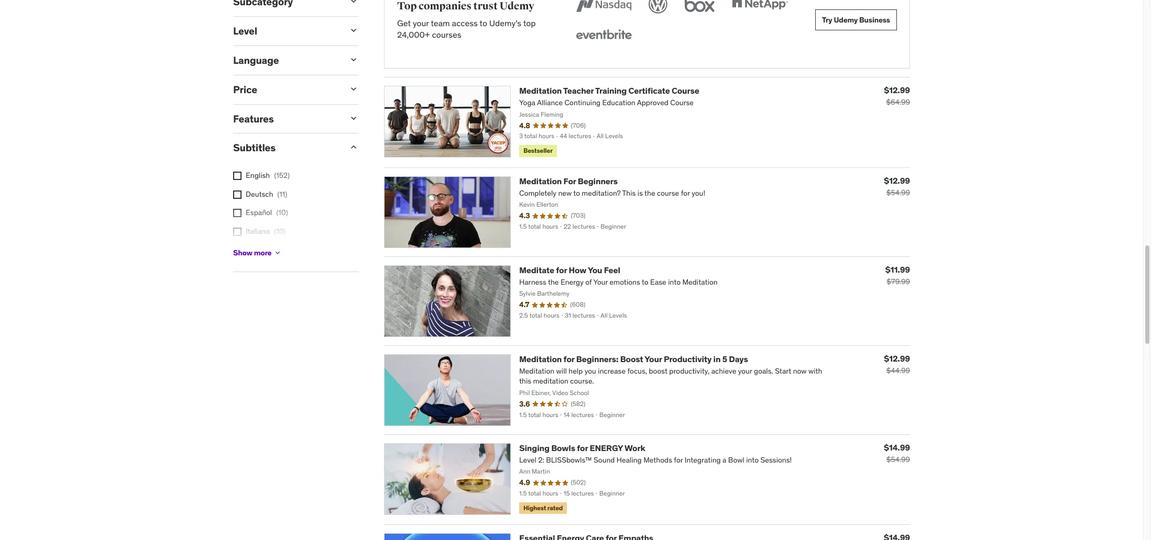 Task type: vqa. For each thing, say whether or not it's contained in the screenshot.


Task type: locate. For each thing, give the bounding box(es) containing it.
xsmall image down xsmall icon
[[233, 209, 242, 218]]

xsmall image for español
[[233, 209, 242, 218]]

1 vertical spatial $12.99
[[884, 175, 910, 186]]

for
[[564, 176, 576, 186]]

$54.99 inside $14.99 $54.99
[[887, 455, 910, 465]]

singing bowls for energy work link
[[519, 443, 646, 454]]

(10)
[[276, 208, 288, 218], [274, 227, 286, 236]]

3 meditation from the top
[[519, 354, 562, 365]]

(152)
[[274, 171, 290, 180]]

$11.99
[[886, 265, 910, 275]]

5
[[723, 354, 727, 365]]

meditation for beginners link
[[519, 176, 618, 186]]

deutsch
[[246, 190, 273, 199]]

(10) for español (10)
[[276, 208, 288, 218]]

4 small image from the top
[[349, 113, 359, 123]]

xsmall image left the 'italiano'
[[233, 228, 242, 236]]

$44.99
[[887, 366, 910, 376]]

meditation teacher training certificate course link
[[519, 85, 699, 96]]

2 vertical spatial $12.99
[[884, 354, 910, 364]]

$54.99
[[887, 188, 910, 197], [887, 455, 910, 465]]

try
[[822, 15, 833, 24]]

xsmall image up xsmall icon
[[233, 172, 242, 180]]

meditation for beginners
[[519, 176, 618, 186]]

feel
[[604, 265, 620, 276]]

beginners
[[578, 176, 618, 186]]

how
[[569, 265, 587, 276]]

meditation
[[519, 85, 562, 96], [519, 176, 562, 186], [519, 354, 562, 365]]

small image
[[349, 84, 359, 94], [349, 142, 359, 153]]

0 vertical spatial (10)
[[276, 208, 288, 218]]

beginners:
[[576, 354, 619, 365]]

level
[[233, 25, 257, 37]]

3 $12.99 from the top
[[884, 354, 910, 364]]

1 vertical spatial (10)
[[274, 227, 286, 236]]

xsmall image
[[233, 172, 242, 180], [233, 209, 242, 218], [233, 228, 242, 236], [274, 249, 282, 257]]

certificate
[[629, 85, 670, 96]]

work
[[625, 443, 646, 454]]

level button
[[233, 25, 340, 37]]

(10) down (11)
[[276, 208, 288, 218]]

show more button
[[233, 243, 282, 264]]

1 $12.99 from the top
[[884, 85, 910, 95]]

2 small image from the top
[[349, 25, 359, 36]]

$54.99 for $14.99
[[887, 455, 910, 465]]

features button
[[233, 112, 340, 125]]

udemy's
[[489, 18, 522, 28]]

(10) right the 'italiano'
[[274, 227, 286, 236]]

you
[[588, 265, 602, 276]]

meditate for how you feel link
[[519, 265, 620, 276]]

meditate for how you feel
[[519, 265, 620, 276]]

italiano
[[246, 227, 270, 236]]

3 small image from the top
[[349, 54, 359, 65]]

2 $54.99 from the top
[[887, 455, 910, 465]]

1 small image from the top
[[349, 84, 359, 94]]

1 vertical spatial meditation
[[519, 176, 562, 186]]

(10) for italiano (10)
[[274, 227, 286, 236]]

2 $12.99 from the top
[[884, 175, 910, 186]]

$12.99 $64.99
[[884, 85, 910, 107]]

for left beginners: at the bottom of the page
[[564, 354, 575, 365]]

small image for level
[[349, 25, 359, 36]]

netapp image
[[730, 0, 790, 16]]

0 vertical spatial $54.99
[[887, 188, 910, 197]]

2 vertical spatial meditation
[[519, 354, 562, 365]]

0 vertical spatial $12.99
[[884, 85, 910, 95]]

features
[[233, 112, 274, 125]]

1 vertical spatial small image
[[349, 142, 359, 153]]

$12.99 for your
[[884, 354, 910, 364]]

training
[[595, 85, 627, 96]]

$12.99
[[884, 85, 910, 95], [884, 175, 910, 186], [884, 354, 910, 364]]

eventbrite image
[[574, 24, 634, 47]]

$64.99
[[886, 98, 910, 107]]

2 small image from the top
[[349, 142, 359, 153]]

1 meditation from the top
[[519, 85, 562, 96]]

teacher
[[563, 85, 594, 96]]

italiano (10)
[[246, 227, 286, 236]]

try udemy business link
[[816, 9, 897, 30]]

nasdaq image
[[574, 0, 634, 16]]

0 vertical spatial for
[[556, 265, 567, 276]]

courses
[[432, 29, 462, 40]]

volkswagen image
[[647, 0, 670, 16]]

english (152)
[[246, 171, 290, 180]]

$11.99 $79.99
[[886, 265, 910, 287]]

price button
[[233, 83, 340, 96]]

in
[[714, 354, 721, 365]]

small image
[[349, 0, 359, 6], [349, 25, 359, 36], [349, 54, 359, 65], [349, 113, 359, 123]]

for
[[556, 265, 567, 276], [564, 354, 575, 365], [577, 443, 588, 454]]

english
[[246, 171, 270, 180]]

1 $54.99 from the top
[[887, 188, 910, 197]]

$54.99 inside $12.99 $54.99
[[887, 188, 910, 197]]

xsmall image right 'more' at top left
[[274, 249, 282, 257]]

1 vertical spatial $54.99
[[887, 455, 910, 465]]

2 meditation from the top
[[519, 176, 562, 186]]

xsmall image for english
[[233, 172, 242, 180]]

small image for subtitles
[[349, 142, 359, 153]]

meditation for beginners: boost your productivity in 5 days
[[519, 354, 748, 365]]

meditation for meditation for beginners: boost your productivity in 5 days
[[519, 354, 562, 365]]

team
[[431, 18, 450, 28]]

0 vertical spatial small image
[[349, 84, 359, 94]]

0 vertical spatial meditation
[[519, 85, 562, 96]]

for left the how
[[556, 265, 567, 276]]

1 vertical spatial for
[[564, 354, 575, 365]]

for right bowls
[[577, 443, 588, 454]]



Task type: describe. For each thing, give the bounding box(es) containing it.
business
[[860, 15, 890, 24]]

energy
[[590, 443, 623, 454]]

bowls
[[551, 443, 575, 454]]

your
[[413, 18, 429, 28]]

small image for language
[[349, 54, 359, 65]]

udemy
[[834, 15, 858, 24]]

2 vertical spatial for
[[577, 443, 588, 454]]

more
[[254, 248, 272, 258]]

days
[[729, 354, 748, 365]]

box image
[[682, 0, 718, 16]]

for for how
[[556, 265, 567, 276]]

top
[[523, 18, 536, 28]]

meditation teacher training certificate course
[[519, 85, 699, 96]]

español (10)
[[246, 208, 288, 218]]

1 small image from the top
[[349, 0, 359, 6]]

for for beginners:
[[564, 354, 575, 365]]

meditate
[[519, 265, 554, 276]]

24,000+
[[397, 29, 430, 40]]

small image for price
[[349, 84, 359, 94]]

$54.99 for $12.99
[[887, 188, 910, 197]]

get your team access to udemy's top 24,000+ courses
[[397, 18, 536, 40]]

language
[[233, 54, 279, 67]]

singing
[[519, 443, 550, 454]]

meditation for beginners: boost your productivity in 5 days link
[[519, 354, 748, 365]]

$14.99
[[884, 443, 910, 453]]

xsmall image inside show more button
[[274, 249, 282, 257]]

$12.99 $54.99
[[884, 175, 910, 197]]

try udemy business
[[822, 15, 890, 24]]

$14.99 $54.99
[[884, 443, 910, 465]]

(11)
[[277, 190, 287, 199]]

to
[[480, 18, 487, 28]]

your
[[645, 354, 662, 365]]

price
[[233, 83, 257, 96]]

show
[[233, 248, 252, 258]]

access
[[452, 18, 478, 28]]

$79.99
[[887, 277, 910, 287]]

xsmall image
[[233, 191, 242, 199]]

português
[[246, 246, 280, 255]]

xsmall image for italiano
[[233, 228, 242, 236]]

productivity
[[664, 354, 712, 365]]

small image for features
[[349, 113, 359, 123]]

$12.99 $44.99
[[884, 354, 910, 376]]

subtitles button
[[233, 142, 340, 154]]

subtitles
[[233, 142, 276, 154]]

meditation for meditation teacher training certificate course
[[519, 85, 562, 96]]

deutsch (11)
[[246, 190, 287, 199]]

español
[[246, 208, 272, 218]]

boost
[[620, 354, 643, 365]]

meditation for meditation for beginners
[[519, 176, 562, 186]]

$12.99 for course
[[884, 85, 910, 95]]

show more
[[233, 248, 272, 258]]

course
[[672, 85, 699, 96]]

language button
[[233, 54, 340, 67]]

get
[[397, 18, 411, 28]]

singing bowls for energy work
[[519, 443, 646, 454]]



